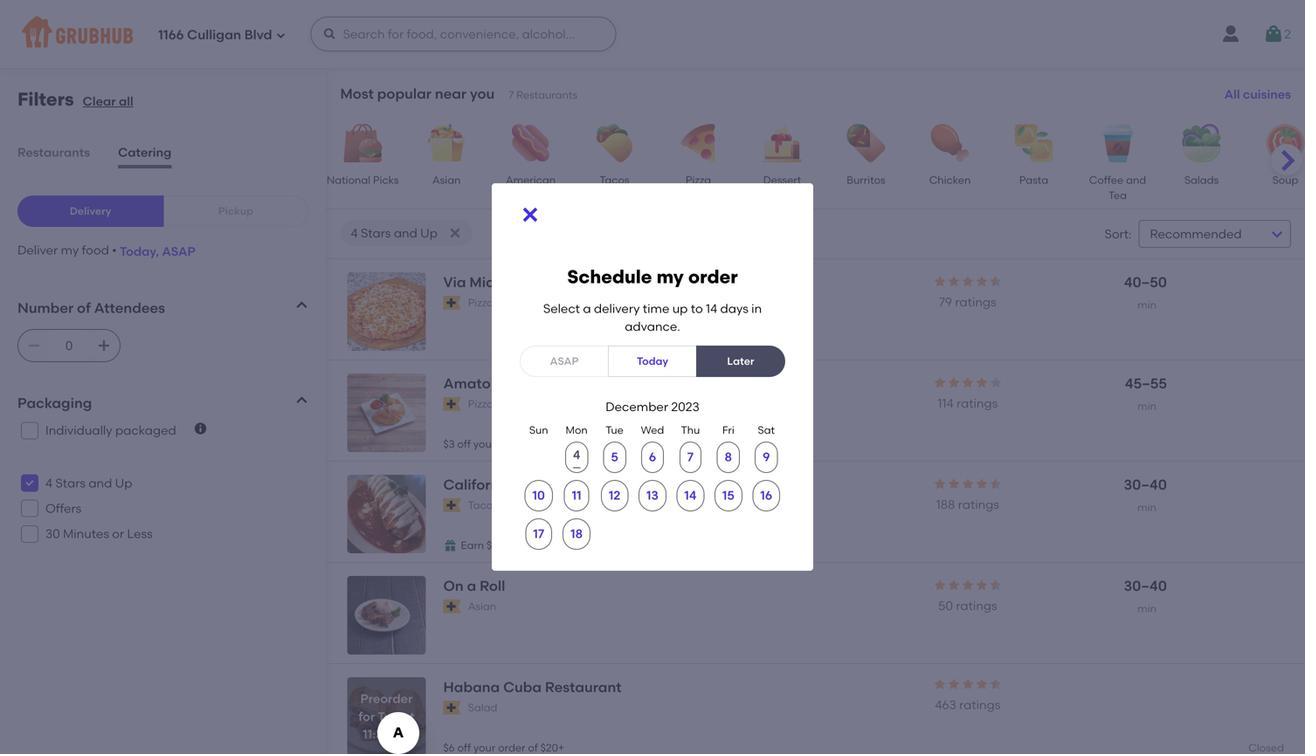 Task type: locate. For each thing, give the bounding box(es) containing it.
thu
[[681, 424, 700, 437]]

subscription pass image down via
[[443, 296, 461, 310]]

0 horizontal spatial 4 stars and up
[[45, 476, 132, 491]]

1 vertical spatial asap
[[550, 355, 579, 368]]

1 horizontal spatial 7
[[687, 450, 694, 465]]

0 vertical spatial asap
[[162, 244, 195, 259]]

amato
[[443, 375, 491, 392]]

pizza image
[[668, 124, 729, 162]]

select a delivery time up to 14 days in advance.
[[543, 301, 762, 334]]

0 horizontal spatial my
[[61, 243, 79, 258]]

dessert image
[[752, 124, 813, 162]]

my for deliver
[[61, 243, 79, 258]]

of
[[77, 299, 91, 317], [528, 438, 538, 451]]

order up to
[[688, 266, 738, 288]]

december
[[606, 400, 668, 415]]

a
[[583, 301, 591, 316], [467, 578, 476, 595]]

$3
[[443, 438, 455, 451]]

in
[[751, 301, 762, 316]]

1 30–40 from the top
[[1124, 477, 1167, 494]]

2 30–40 from the top
[[1124, 578, 1167, 595]]

7 button
[[679, 442, 701, 473]]

0 vertical spatial 4 stars and up
[[351, 226, 438, 241]]

1 subscription pass image from the top
[[443, 398, 461, 412]]

select
[[543, 301, 580, 316]]

0 vertical spatial up
[[420, 226, 438, 241]]

individually packaged
[[45, 423, 176, 438]]

national
[[327, 174, 371, 187]]

sun
[[529, 424, 548, 437]]

and inside button
[[394, 226, 417, 241]]

svg image left input item quantity number field
[[27, 339, 41, 353]]

asian down asian "image"
[[433, 174, 461, 187]]

0 horizontal spatial of
[[77, 299, 91, 317]]

0 vertical spatial tue
[[606, 424, 624, 437]]

burritos
[[847, 174, 886, 187]]

california wet burrito link
[[443, 475, 807, 495]]

14 inside select a delivery time up to 14 days in advance.
[[706, 301, 717, 316]]

coffee
[[1089, 174, 1124, 187]]

14 button
[[676, 480, 705, 512]]

2023
[[671, 400, 699, 415]]

3 subscription pass image from the top
[[443, 702, 461, 716]]

0 horizontal spatial up
[[115, 476, 132, 491]]

via mia pizza link
[[443, 273, 807, 292]]

tacos image
[[584, 124, 645, 162]]

subscription pass image down habana
[[443, 702, 461, 716]]

national picks image
[[332, 124, 394, 162]]

a right on
[[467, 578, 476, 595]]

$5
[[487, 540, 498, 552]]

tue
[[606, 424, 624, 437], [378, 710, 399, 724]]

delivery
[[70, 205, 111, 217]]

culligan
[[187, 27, 241, 43]]

14 right to
[[706, 301, 717, 316]]

svg image
[[323, 27, 337, 41], [520, 205, 541, 226], [27, 339, 41, 353], [24, 504, 35, 514], [24, 529, 35, 540]]

dessert
[[763, 174, 801, 187]]

10 button
[[525, 480, 553, 512]]

california
[[443, 477, 512, 494]]

0 vertical spatial and
[[1126, 174, 1146, 187]]

1 vertical spatial my
[[657, 266, 684, 288]]

3 min from the top
[[1138, 501, 1157, 514]]

0 horizontal spatial asap
[[162, 244, 195, 259]]

restaurants
[[516, 89, 577, 101], [17, 145, 90, 160]]

7 right 'you'
[[509, 89, 514, 101]]

0 vertical spatial subscription pass image
[[443, 398, 461, 412]]

1 horizontal spatial a
[[583, 301, 591, 316]]

pizza down the "mia" in the top left of the page
[[468, 297, 494, 309]]

30
[[45, 527, 60, 542]]

40–50 min
[[1124, 274, 1167, 311]]

pickup button
[[163, 196, 309, 227]]

of down sun
[[528, 438, 538, 451]]

4 stars and up up offers
[[45, 476, 132, 491]]

1 vertical spatial subscription pass image
[[443, 600, 461, 614]]

near
[[435, 85, 467, 102]]

0 vertical spatial 30–40 min
[[1124, 477, 1167, 514]]

0 horizontal spatial 14
[[684, 488, 697, 503]]

ratings for amato pizzeria
[[957, 396, 998, 411]]

7 inside button
[[687, 450, 694, 465]]

1 vertical spatial 7
[[687, 450, 694, 465]]

subscription pass image down on
[[443, 600, 461, 614]]

wed
[[641, 424, 664, 437]]

2 horizontal spatial and
[[1126, 174, 1146, 187]]

order right your
[[498, 438, 525, 451]]

4 stars and up down the 'picks'
[[351, 226, 438, 241]]

subscription pass image left taco
[[443, 499, 461, 513]]

habana cuba restaurant link
[[443, 678, 807, 698]]

less
[[127, 527, 153, 542]]

7
[[509, 89, 514, 101], [687, 450, 694, 465]]

for
[[358, 710, 375, 724]]

svg image
[[1263, 24, 1284, 45], [276, 30, 286, 41], [448, 226, 462, 240], [97, 339, 111, 353], [194, 422, 208, 436], [24, 426, 35, 436], [24, 478, 35, 489], [443, 539, 457, 553]]

1 vertical spatial 30–40 min
[[1124, 578, 1167, 615]]

offers
[[45, 501, 81, 516]]

45–55
[[1125, 375, 1167, 392]]

and up "30 minutes or less"
[[89, 476, 112, 491]]

restaurants down filters
[[17, 145, 90, 160]]

tue down preorder
[[378, 710, 399, 724]]

asian image
[[416, 124, 477, 162]]

1 horizontal spatial and
[[394, 226, 417, 241]]

at
[[402, 710, 415, 724]]

svg image down american
[[520, 205, 541, 226]]

ratings for california wet burrito
[[958, 497, 999, 512]]

burritos image
[[836, 124, 897, 162]]

15 button
[[714, 480, 742, 512]]

stars up offers
[[55, 476, 86, 491]]

1 min from the top
[[1138, 299, 1157, 311]]

4 min from the top
[[1138, 603, 1157, 615]]

1 vertical spatial 14
[[684, 488, 697, 503]]

1 horizontal spatial up
[[420, 226, 438, 241]]

1 horizontal spatial 4
[[351, 226, 358, 241]]

pizzeria
[[494, 375, 548, 392]]

min inside '45–55 min'
[[1138, 400, 1157, 413]]

1 horizontal spatial restaurants
[[516, 89, 577, 101]]

0 vertical spatial of
[[77, 299, 91, 317]]

stars down the 'picks'
[[361, 226, 391, 241]]

min for 114 ratings
[[1138, 400, 1157, 413]]

pizza
[[686, 174, 711, 187], [498, 274, 535, 291], [468, 297, 494, 309], [468, 398, 494, 411]]

pickup
[[218, 205, 253, 217]]

all cuisines
[[1224, 87, 1291, 102]]

my left food
[[61, 243, 79, 258]]

18 button
[[563, 519, 591, 550]]

17 button
[[525, 519, 552, 550]]

0 vertical spatial order
[[688, 266, 738, 288]]

burrito
[[546, 477, 593, 494]]

ratings right 114 on the right of page
[[957, 396, 998, 411]]

1 30–40 min from the top
[[1124, 477, 1167, 514]]

2 subscription pass image from the top
[[443, 499, 461, 513]]

and up tea
[[1126, 174, 1146, 187]]

tue inside preorder for tue at 11:30am
[[378, 710, 399, 724]]

0 vertical spatial 30–40
[[1124, 477, 1167, 494]]

svg image inside 4 stars and up button
[[448, 226, 462, 240]]

ratings for habana cuba restaurant
[[959, 698, 1001, 713]]

pasta image
[[1003, 124, 1064, 162]]

2 vertical spatial subscription pass image
[[443, 702, 461, 716]]

1 horizontal spatial stars
[[361, 226, 391, 241]]

30 minutes or less
[[45, 527, 153, 542]]

salad
[[468, 702, 497, 715]]

12
[[609, 488, 620, 503]]

taco
[[468, 499, 493, 512]]

0 vertical spatial stars
[[361, 226, 391, 241]]

svg image right blvd
[[323, 27, 337, 41]]

1 horizontal spatial 14
[[706, 301, 717, 316]]

stars
[[361, 226, 391, 241], [55, 476, 86, 491]]

my for schedule
[[657, 266, 684, 288]]

0 horizontal spatial tue
[[378, 710, 399, 724]]

$15+
[[540, 438, 562, 451]]

1166
[[158, 27, 184, 43]]

and down the 'picks'
[[394, 226, 417, 241]]

a right select
[[583, 301, 591, 316]]

asap
[[162, 244, 195, 259], [550, 355, 579, 368]]

my up up
[[657, 266, 684, 288]]

0 horizontal spatial and
[[89, 476, 112, 491]]

0 horizontal spatial 7
[[509, 89, 514, 101]]

1 vertical spatial tue
[[378, 710, 399, 724]]

0 horizontal spatial order
[[498, 438, 525, 451]]

asian down on a roll
[[468, 601, 496, 613]]

up inside button
[[420, 226, 438, 241]]

7 for 7 restaurants
[[509, 89, 514, 101]]

6
[[649, 450, 656, 465]]

1 vertical spatial restaurants
[[17, 145, 90, 160]]

subscription pass image
[[443, 296, 461, 310], [443, 600, 461, 614], [443, 702, 461, 716]]

today
[[637, 355, 668, 368]]

0 vertical spatial a
[[583, 301, 591, 316]]

american image
[[500, 124, 561, 162]]

4 down national
[[351, 226, 358, 241]]

subscription pass image for on
[[443, 600, 461, 614]]

14
[[706, 301, 717, 316], [684, 488, 697, 503]]

1 subscription pass image from the top
[[443, 296, 461, 310]]

2 vertical spatial and
[[89, 476, 112, 491]]

0 vertical spatial 7
[[509, 89, 514, 101]]

17
[[533, 527, 544, 542]]

0 horizontal spatial restaurants
[[17, 145, 90, 160]]

14 left 15
[[684, 488, 697, 503]]

30–40 for 50 ratings
[[1124, 578, 1167, 595]]

a inside select a delivery time up to 14 days in advance.
[[583, 301, 591, 316]]

0 vertical spatial 4
[[351, 226, 358, 241]]

ratings right 79
[[955, 295, 996, 310]]

of right number
[[77, 299, 91, 317]]

2 30–40 min from the top
[[1124, 578, 1167, 615]]

79 ratings
[[939, 295, 996, 310]]

asap right the today,
[[162, 244, 195, 259]]

1 vertical spatial 4
[[45, 476, 52, 491]]

:
[[1129, 227, 1132, 242]]

7 down thu
[[687, 450, 694, 465]]

114 ratings
[[938, 396, 998, 411]]

9 button
[[755, 442, 778, 473]]

1 horizontal spatial asian
[[468, 601, 496, 613]]

1 horizontal spatial asap
[[550, 355, 579, 368]]

0 horizontal spatial a
[[467, 578, 476, 595]]

0 vertical spatial subscription pass image
[[443, 296, 461, 310]]

1 horizontal spatial my
[[657, 266, 684, 288]]

4 up offers
[[45, 476, 52, 491]]

1 vertical spatial and
[[394, 226, 417, 241]]

sort
[[1105, 227, 1129, 242]]

cell
[[558, 442, 596, 473]]

7 for 7
[[687, 450, 694, 465]]

0 horizontal spatial stars
[[55, 476, 86, 491]]

1 vertical spatial 30–40
[[1124, 578, 1167, 595]]

8 button
[[717, 442, 740, 473]]

amato pizzeria link
[[443, 374, 807, 394]]

asap down select
[[550, 355, 579, 368]]

min inside 40–50 min
[[1138, 299, 1157, 311]]

1 vertical spatial a
[[467, 578, 476, 595]]

deliver my food • today, asap
[[17, 243, 195, 259]]

up
[[420, 226, 438, 241], [115, 476, 132, 491]]

restaurants inside button
[[17, 145, 90, 160]]

0 vertical spatial asian
[[433, 174, 461, 187]]

ratings right 463
[[959, 698, 1001, 713]]

4
[[351, 226, 358, 241], [45, 476, 52, 491]]

today, asap button
[[120, 236, 195, 267]]

2 subscription pass image from the top
[[443, 600, 461, 614]]

star icon image
[[933, 275, 947, 289], [947, 275, 961, 289], [961, 275, 975, 289], [975, 275, 989, 289], [989, 275, 1003, 289], [989, 275, 1003, 289], [933, 376, 947, 390], [947, 376, 961, 390], [961, 376, 975, 390], [975, 376, 989, 390], [989, 376, 1003, 390], [933, 478, 947, 491], [947, 478, 961, 491], [961, 478, 975, 491], [975, 478, 989, 491], [989, 478, 1003, 491], [989, 478, 1003, 491], [933, 579, 947, 593], [947, 579, 961, 593], [961, 579, 975, 593], [975, 579, 989, 593], [989, 579, 1003, 593], [989, 579, 1003, 593], [933, 678, 947, 692], [947, 678, 961, 692], [961, 678, 975, 692], [975, 678, 989, 692], [989, 678, 1003, 692], [989, 678, 1003, 692]]

0 vertical spatial 14
[[706, 301, 717, 316]]

2 min from the top
[[1138, 400, 1157, 413]]

subscription pass image for via
[[443, 296, 461, 310]]

coffee and tea image
[[1087, 124, 1148, 162]]

1 horizontal spatial 4 stars and up
[[351, 226, 438, 241]]

0 horizontal spatial 4
[[45, 476, 52, 491]]

ratings right 50
[[956, 599, 997, 614]]

pizza down amato
[[468, 398, 494, 411]]

tue up the 5
[[606, 424, 624, 437]]

subscription pass image
[[443, 398, 461, 412], [443, 499, 461, 513]]

subscription pass image down amato
[[443, 398, 461, 412]]

ratings
[[955, 295, 996, 310], [957, 396, 998, 411], [958, 497, 999, 512], [956, 599, 997, 614], [959, 698, 1001, 713]]

all cuisines button
[[1224, 79, 1291, 110]]

ratings right 188 at the bottom right
[[958, 497, 999, 512]]

restaurants up "american" image at the left of the page
[[516, 89, 577, 101]]

1 vertical spatial order
[[498, 438, 525, 451]]

1 horizontal spatial order
[[688, 266, 738, 288]]

national picks
[[327, 174, 399, 187]]

1 vertical spatial of
[[528, 438, 538, 451]]

my inside "deliver my food • today, asap"
[[61, 243, 79, 258]]

1 vertical spatial subscription pass image
[[443, 499, 461, 513]]

0 vertical spatial my
[[61, 243, 79, 258]]

45–55 min
[[1125, 375, 1167, 413]]

catering
[[118, 145, 171, 160]]

30–40
[[1124, 477, 1167, 494], [1124, 578, 1167, 595]]



Task type: describe. For each thing, give the bounding box(es) containing it.
california wet burrito
[[443, 477, 593, 494]]

preorder
[[360, 692, 413, 707]]

subscription pass image for amato
[[443, 398, 461, 412]]

today,
[[120, 244, 159, 259]]

american
[[506, 174, 556, 187]]

restaurant
[[545, 679, 622, 696]]

number of attendees
[[17, 299, 165, 317]]

1 horizontal spatial tue
[[606, 424, 624, 437]]

11 button
[[564, 480, 589, 512]]

roll
[[480, 578, 505, 595]]

pizza down the pizza "image"
[[686, 174, 711, 187]]

time
[[643, 301, 669, 316]]

79
[[939, 295, 952, 310]]

all
[[119, 94, 133, 109]]

1 vertical spatial up
[[115, 476, 132, 491]]

13 button
[[639, 480, 666, 512]]

pizza right the "mia" in the top left of the page
[[498, 274, 535, 291]]

5
[[611, 450, 618, 465]]

sort :
[[1105, 227, 1132, 242]]

today button
[[608, 346, 697, 377]]

chicken image
[[919, 124, 981, 162]]

stars inside button
[[361, 226, 391, 241]]

minutes
[[63, 527, 109, 542]]

sat
[[758, 424, 775, 437]]

6 button
[[641, 442, 664, 473]]

tea
[[1109, 189, 1127, 202]]

188
[[936, 497, 955, 512]]

12 button
[[601, 480, 628, 512]]

5 button
[[603, 442, 626, 473]]

coffee and tea
[[1089, 174, 1146, 202]]

50 ratings
[[938, 599, 997, 614]]

off
[[457, 438, 471, 451]]

fri
[[722, 424, 734, 437]]

pasta
[[1019, 174, 1048, 187]]

•
[[112, 243, 117, 258]]

4 inside button
[[351, 226, 358, 241]]

svg image inside 2 button
[[1263, 24, 1284, 45]]

4 stars and up button
[[340, 220, 473, 246]]

restaurants button
[[17, 139, 114, 170]]

your
[[473, 438, 495, 451]]

4 stars and up inside button
[[351, 226, 438, 241]]

and inside the coffee and tea
[[1126, 174, 1146, 187]]

picks
[[373, 174, 399, 187]]

popular
[[377, 85, 432, 102]]

deliver
[[17, 243, 58, 258]]

preorder for tue at 11:30am
[[358, 692, 415, 742]]

individually
[[45, 423, 112, 438]]

subscription pass image for habana
[[443, 702, 461, 716]]

Input item quantity number field
[[50, 330, 88, 362]]

filters clear all
[[17, 88, 133, 111]]

svg image left 30
[[24, 529, 35, 540]]

463
[[935, 698, 956, 713]]

main navigation navigation
[[0, 0, 1305, 68]]

2 button
[[1263, 18, 1291, 50]]

16
[[760, 488, 772, 503]]

schedule my order
[[567, 266, 738, 288]]

catering button
[[114, 139, 171, 170]]

8
[[725, 450, 732, 465]]

most
[[340, 85, 374, 102]]

30–40 min for 50 ratings
[[1124, 578, 1167, 615]]

filters
[[17, 88, 74, 111]]

tacos
[[600, 174, 629, 187]]

on a roll
[[443, 578, 505, 595]]

18
[[571, 527, 583, 542]]

463 ratings
[[935, 698, 1001, 713]]

to
[[691, 301, 703, 316]]

subscription pass image for california
[[443, 499, 461, 513]]

via mia pizza
[[443, 274, 535, 291]]

later button
[[696, 346, 785, 377]]

30–40 for 188 ratings
[[1124, 477, 1167, 494]]

2
[[1284, 27, 1291, 41]]

14 inside button
[[684, 488, 697, 503]]

salads image
[[1171, 124, 1232, 162]]

up
[[672, 301, 688, 316]]

1 vertical spatial asian
[[468, 601, 496, 613]]

habana
[[443, 679, 500, 696]]

soup image
[[1255, 124, 1305, 162]]

asap inside button
[[550, 355, 579, 368]]

clear all button
[[83, 86, 140, 117]]

schedule
[[567, 266, 652, 288]]

number
[[17, 299, 74, 317]]

most popular near you
[[340, 85, 495, 102]]

min for 188 ratings
[[1138, 501, 1157, 514]]

$3 off your order of $15+
[[443, 438, 562, 451]]

svg image left offers
[[24, 504, 35, 514]]

0 horizontal spatial asian
[[433, 174, 461, 187]]

or
[[112, 527, 124, 542]]

packaging
[[17, 395, 92, 412]]

cuba
[[503, 679, 542, 696]]

min for 50 ratings
[[1138, 603, 1157, 615]]

min for 79 ratings
[[1138, 299, 1157, 311]]

delivery button
[[17, 196, 164, 227]]

via
[[443, 274, 466, 291]]

blvd
[[244, 27, 272, 43]]

amato pizzeria
[[443, 375, 548, 392]]

a for delivery
[[583, 301, 591, 316]]

a for roll
[[467, 578, 476, 595]]

1 vertical spatial 4 stars and up
[[45, 476, 132, 491]]

wet
[[516, 477, 543, 494]]

earn $5
[[461, 540, 498, 552]]

earn
[[461, 540, 484, 552]]

0 vertical spatial restaurants
[[516, 89, 577, 101]]

days
[[720, 301, 748, 316]]

11:30am
[[363, 727, 410, 742]]

asap inside "deliver my food • today, asap"
[[162, 244, 195, 259]]

salads
[[1184, 174, 1219, 187]]

cuisines
[[1243, 87, 1291, 102]]

30–40 min for 188 ratings
[[1124, 477, 1167, 514]]

svg image inside the main navigation navigation
[[323, 27, 337, 41]]

1 horizontal spatial of
[[528, 438, 538, 451]]

1 vertical spatial stars
[[55, 476, 86, 491]]



Task type: vqa. For each thing, say whether or not it's contained in the screenshot.
left Up
yes



